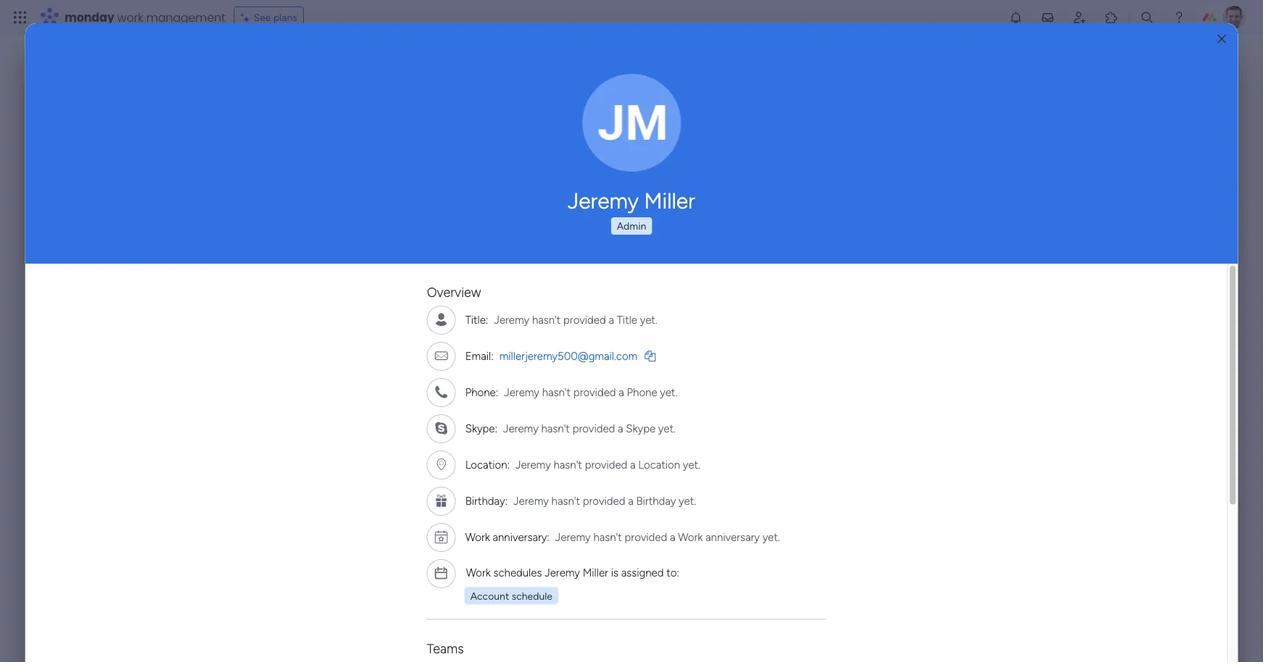 Task type: locate. For each thing, give the bounding box(es) containing it.
yet.
[[640, 314, 658, 327], [660, 386, 678, 399], [658, 423, 676, 436], [683, 459, 700, 472], [679, 495, 696, 508], [763, 531, 780, 544]]

miller left the is on the left of page
[[583, 567, 608, 580]]

skype:
[[465, 423, 497, 436]]

jeremy inside jeremy miller admin
[[568, 188, 639, 214]]

birthday:
[[465, 495, 508, 508]]

a left title
[[609, 314, 614, 327]]

to:
[[667, 567, 679, 580]]

teams
[[427, 641, 464, 657]]

jeremy up work schedules jeremy miller is assigned to:
[[555, 531, 591, 544]]

location:
[[465, 459, 510, 472]]

hasn't for hasn't provided a title yet.
[[532, 314, 561, 327]]

hasn't
[[532, 314, 561, 327], [542, 386, 571, 399], [541, 423, 570, 436], [554, 459, 582, 472], [552, 495, 580, 508], [594, 531, 622, 544]]

skype
[[626, 423, 656, 436]]

hasn't for hasn't provided a phone yet.
[[542, 386, 571, 399]]

miller up admin
[[644, 188, 695, 214]]

management
[[146, 9, 225, 25]]

hasn't down millerjeremy500@gmail.com 'link'
[[542, 386, 571, 399]]

work for work schedules jeremy miller is assigned to:
[[466, 567, 491, 580]]

provided up work anniversary: jeremy hasn't provided a work anniversary yet.
[[583, 495, 625, 508]]

title
[[617, 314, 637, 327]]

is
[[611, 567, 619, 580]]

yet. right 'location'
[[683, 459, 700, 472]]

hasn't down skype: jeremy hasn't provided a skype yet.
[[554, 459, 582, 472]]

provided
[[564, 314, 606, 327], [574, 386, 616, 399], [573, 423, 615, 436], [585, 459, 628, 472], [583, 495, 625, 508], [625, 531, 667, 544]]

apps image
[[1105, 10, 1119, 25]]

hasn't up millerjeremy500@gmail.com
[[532, 314, 561, 327]]

yet. for hasn't provided a title yet.
[[640, 314, 658, 327]]

schedule
[[512, 590, 553, 603]]

work down birthday:
[[465, 531, 490, 544]]

a left 'location'
[[630, 459, 636, 472]]

jeremy right skype:
[[503, 423, 539, 436]]

0 vertical spatial miller
[[644, 188, 695, 214]]

provided for skype
[[573, 423, 615, 436]]

inbox image
[[1041, 10, 1055, 25]]

work
[[465, 531, 490, 544], [678, 531, 703, 544], [466, 567, 491, 580]]

1 horizontal spatial miller
[[644, 188, 695, 214]]

provided up assigned
[[625, 531, 667, 544]]

birthday: jeremy hasn't provided a birthday yet.
[[465, 495, 696, 508]]

schedules
[[494, 567, 542, 580]]

yet. for hasn't provided a location yet.
[[683, 459, 700, 472]]

hasn't down location: jeremy hasn't provided a location yet. in the bottom of the page
[[552, 495, 580, 508]]

provided up birthday: jeremy hasn't provided a birthday yet.
[[585, 459, 628, 472]]

monday
[[65, 9, 114, 25]]

close image
[[1218, 34, 1227, 44]]

birthday
[[636, 495, 676, 508]]

jeremy
[[568, 188, 639, 214], [494, 314, 530, 327], [504, 386, 540, 399], [503, 423, 539, 436], [516, 459, 551, 472], [513, 495, 549, 508], [555, 531, 591, 544], [545, 567, 580, 580]]

yet. right anniversary
[[763, 531, 780, 544]]

help image
[[1172, 10, 1187, 25]]

a
[[609, 314, 614, 327], [619, 386, 624, 399], [618, 423, 623, 436], [630, 459, 636, 472], [628, 495, 634, 508], [670, 531, 676, 544]]

a left birthday
[[628, 495, 634, 508]]

terry turtle image
[[1223, 6, 1246, 29]]

miller inside jeremy miller admin
[[644, 188, 695, 214]]

hasn't down "phone: jeremy hasn't provided a phone yet." on the bottom of the page
[[541, 423, 570, 436]]

notifications image
[[1009, 10, 1023, 25]]

hasn't up the is on the left of page
[[594, 531, 622, 544]]

yet. right phone
[[660, 386, 678, 399]]

teams button
[[427, 641, 464, 657]]

a up to:
[[670, 531, 676, 544]]

anniversary:
[[493, 531, 550, 544]]

a for phone
[[619, 386, 624, 399]]

jeremy right location:
[[516, 459, 551, 472]]

account
[[470, 590, 509, 603]]

1 vertical spatial miller
[[583, 567, 608, 580]]

a left phone
[[619, 386, 624, 399]]

provided for location
[[585, 459, 628, 472]]

hasn't for hasn't provided a birthday yet.
[[552, 495, 580, 508]]

anniversary
[[706, 531, 760, 544]]

yet. right skype
[[658, 423, 676, 436]]

provided up location: jeremy hasn't provided a location yet. in the bottom of the page
[[573, 423, 615, 436]]

a for location
[[630, 459, 636, 472]]

hasn't for hasn't provided a location yet.
[[554, 459, 582, 472]]

provided up skype: jeremy hasn't provided a skype yet.
[[574, 386, 616, 399]]

yet. for hasn't provided a birthday yet.
[[679, 495, 696, 508]]

phone:
[[465, 386, 498, 399]]

yet. right title
[[640, 314, 658, 327]]

provided up millerjeremy500@gmail.com
[[564, 314, 606, 327]]

select product image
[[13, 10, 28, 25]]

admin
[[617, 220, 646, 232]]

copied! image
[[645, 351, 656, 362]]

jeremy miller admin
[[568, 188, 695, 232]]

work up account at bottom left
[[466, 567, 491, 580]]

work for work anniversary: jeremy hasn't provided a work anniversary yet.
[[465, 531, 490, 544]]

miller
[[644, 188, 695, 214], [583, 567, 608, 580]]

phone
[[627, 386, 657, 399]]

location
[[638, 459, 680, 472]]

jeremy up admin
[[568, 188, 639, 214]]

yet. for hasn't provided a skype yet.
[[658, 423, 676, 436]]

yet. right birthday
[[679, 495, 696, 508]]

a for title
[[609, 314, 614, 327]]

a left skype
[[618, 423, 623, 436]]



Task type: vqa. For each thing, say whether or not it's contained in the screenshot.
Work schedules Jeremy Miller is assigned to:
yes



Task type: describe. For each thing, give the bounding box(es) containing it.
title:
[[465, 314, 488, 327]]

work schedules jeremy miller is assigned to:
[[466, 567, 679, 580]]

jeremy up the "schedule" at bottom
[[545, 567, 580, 580]]

a for birthday
[[628, 495, 634, 508]]

phone: jeremy hasn't provided a phone yet.
[[465, 386, 678, 399]]

account schedule
[[470, 590, 553, 603]]

jeremy up anniversary:
[[513, 495, 549, 508]]

jeremy right title: in the top left of the page
[[494, 314, 530, 327]]

monday work management
[[65, 9, 225, 25]]

a for skype
[[618, 423, 623, 436]]

options image
[[583, 74, 681, 172]]

see plans
[[254, 11, 297, 24]]

assigned
[[621, 567, 664, 580]]

0 horizontal spatial miller
[[583, 567, 608, 580]]

invite members image
[[1073, 10, 1087, 25]]

plans
[[273, 11, 297, 24]]

jeremy right the phone:
[[504, 386, 540, 399]]

work up to:
[[678, 531, 703, 544]]

location: jeremy hasn't provided a location yet.
[[465, 459, 700, 472]]

hasn't for hasn't provided a skype yet.
[[541, 423, 570, 436]]

work
[[117, 9, 143, 25]]

millerjeremy500@gmail.com
[[499, 350, 638, 363]]

yet. for hasn't provided a phone yet.
[[660, 386, 678, 399]]

overview
[[427, 285, 481, 301]]

skype: jeremy hasn't provided a skype yet.
[[465, 423, 676, 436]]

provided for birthday
[[583, 495, 625, 508]]

search everything image
[[1140, 10, 1155, 25]]

provided for title
[[564, 314, 606, 327]]

millerjeremy500@gmail.com link
[[499, 349, 638, 365]]

see plans button
[[234, 7, 304, 28]]

title: jeremy hasn't provided a title yet.
[[465, 314, 658, 327]]

email:
[[465, 350, 494, 363]]

see
[[254, 11, 271, 24]]

account schedule button
[[465, 588, 558, 605]]

provided for phone
[[574, 386, 616, 399]]

work anniversary: jeremy hasn't provided a work anniversary yet.
[[465, 531, 780, 544]]



